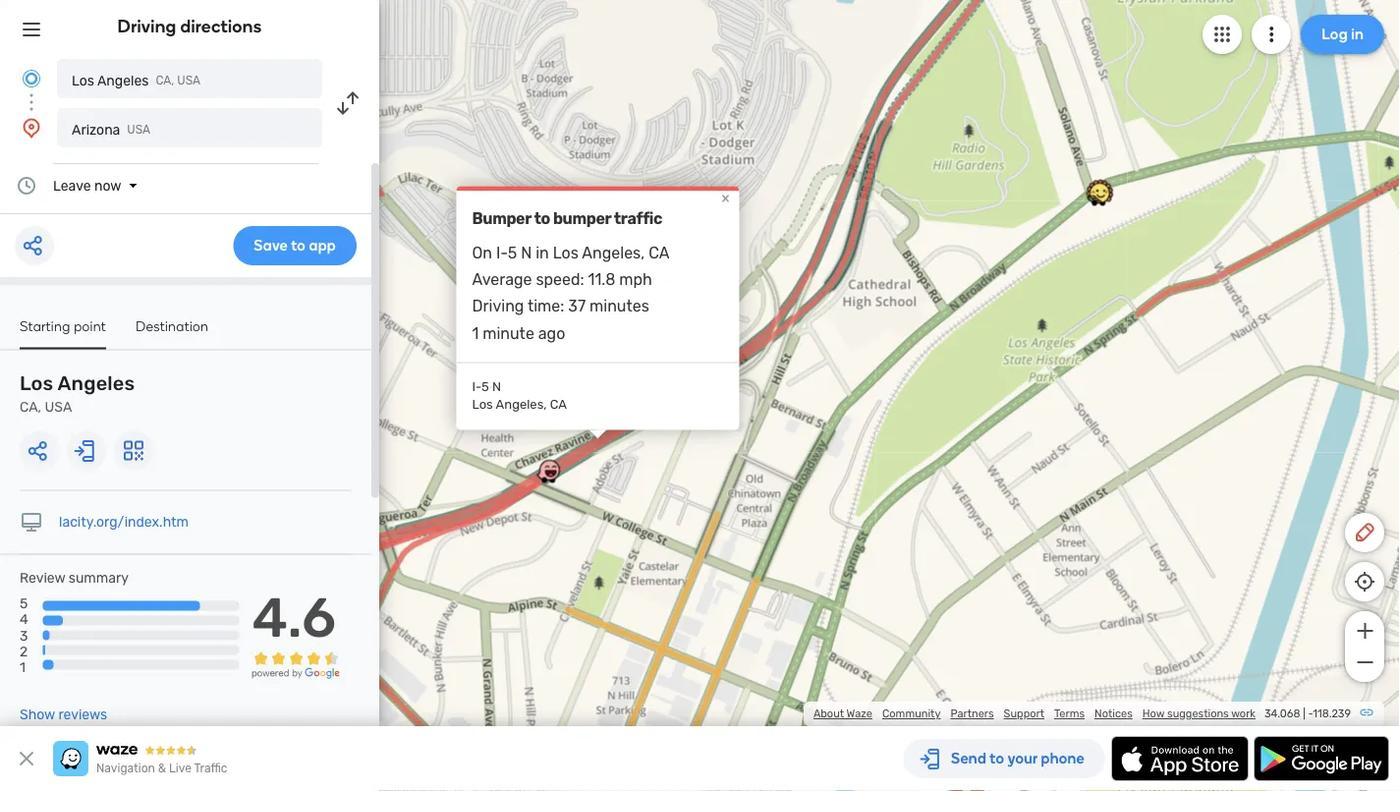 Task type: describe. For each thing, give the bounding box(es) containing it.
suggestions
[[1168, 707, 1229, 720]]

11.8
[[588, 271, 616, 289]]

on
[[472, 244, 492, 263]]

destination button
[[136, 317, 209, 347]]

2 × link from the top
[[717, 426, 735, 445]]

ca inside i-5 s los angeles, ca
[[550, 397, 567, 413]]

review summary
[[20, 570, 129, 586]]

angeles, inside i-5 s los angeles, ca
[[496, 397, 547, 413]]

5 inside on i-5 s in los angeles, ca average speed: 11.8 mph driving time: 32 minutes 1 minute ago
[[508, 244, 517, 263]]

1 × from the top
[[721, 189, 730, 208]]

1 × link from the top
[[717, 189, 735, 208]]

summary
[[69, 570, 129, 586]]

time:
[[528, 297, 565, 316]]

in
[[535, 244, 548, 263]]

0 vertical spatial angeles
[[97, 72, 149, 88]]

terms link
[[1055, 707, 1085, 720]]

zoom in image
[[1353, 619, 1377, 643]]

point
[[74, 317, 106, 334]]

5 inside i-5 s los angeles, ca
[[482, 379, 489, 395]]

leave
[[53, 177, 91, 194]]

4
[[20, 612, 28, 628]]

i- inside i-5 s los angeles, ca
[[472, 379, 482, 395]]

lacity.org/index.htm
[[59, 514, 189, 530]]

average
[[472, 271, 532, 289]]

1 inside on i-5 s in los angeles, ca average speed: 11.8 mph driving time: 32 minutes 1 minute ago
[[472, 324, 479, 343]]

how
[[1143, 707, 1165, 720]]

minutes
[[591, 297, 651, 316]]

show
[[20, 707, 55, 723]]

ca inside on i-5 s in los angeles, ca average speed: 11.8 mph driving time: 32 minutes 1 minute ago
[[648, 244, 669, 263]]

mph
[[619, 271, 652, 289]]

los inside on i-5 s in los angeles, ca average speed: 11.8 mph driving time: 32 minutes 1 minute ago
[[552, 244, 578, 263]]

support
[[1004, 707, 1045, 720]]

0 horizontal spatial driving
[[118, 16, 176, 37]]

computer image
[[20, 511, 43, 534]]

review
[[20, 570, 65, 586]]

link image
[[1359, 705, 1375, 720]]

0 horizontal spatial ca,
[[20, 399, 41, 415]]

angeles, inside on i-5 s in los angeles, ca average speed: 11.8 mph driving time: 32 minutes 1 minute ago
[[581, 244, 644, 263]]

32
[[568, 297, 587, 316]]

5 4 3 2 1
[[20, 596, 28, 675]]

navigation
[[96, 762, 155, 775]]

how suggestions work link
[[1143, 707, 1256, 720]]

s inside on i-5 s in los angeles, ca average speed: 11.8 mph driving time: 32 minutes 1 minute ago
[[521, 244, 531, 263]]

arizona
[[72, 121, 120, 138]]

leave now
[[53, 177, 121, 194]]

los inside i-5 s los angeles, ca
[[472, 397, 493, 413]]

minute
[[483, 324, 535, 343]]

live
[[169, 762, 192, 775]]

clock image
[[15, 174, 38, 198]]

work
[[1232, 707, 1256, 720]]

0 vertical spatial ca,
[[156, 74, 174, 87]]

5 inside 5 4 3 2 1
[[20, 596, 28, 612]]

3
[[20, 627, 28, 644]]



Task type: vqa. For each thing, say whether or not it's contained in the screenshot.
reviews
yes



Task type: locate. For each thing, give the bounding box(es) containing it.
2 vertical spatial usa
[[45, 399, 72, 415]]

los down starting point button
[[20, 372, 53, 395]]

1 inside 5 4 3 2 1
[[20, 659, 26, 675]]

1 horizontal spatial driving
[[472, 297, 524, 316]]

0 vertical spatial ×
[[721, 189, 730, 208]]

on i-5 s in los angeles, ca average speed: 11.8 mph driving time: 32 minutes 1 minute ago
[[472, 244, 669, 343]]

0 horizontal spatial s
[[492, 379, 500, 395]]

about waze community partners support terms notices how suggestions work 34.068 | -118.239
[[814, 707, 1351, 720]]

0 vertical spatial 5
[[508, 244, 517, 263]]

1 vertical spatial × link
[[717, 426, 735, 445]]

i- inside on i-5 s in los angeles, ca average speed: 11.8 mph driving time: 32 minutes 1 minute ago
[[496, 244, 508, 263]]

starting point button
[[20, 317, 106, 349]]

1 vertical spatial 1
[[20, 659, 26, 675]]

ca,
[[156, 74, 174, 87], [20, 399, 41, 415]]

1 horizontal spatial i-
[[496, 244, 508, 263]]

ca, down driving directions
[[156, 74, 174, 87]]

angeles
[[97, 72, 149, 88], [58, 372, 135, 395]]

1 vertical spatial angeles
[[58, 372, 135, 395]]

|
[[1303, 707, 1306, 720]]

0 vertical spatial × link
[[717, 189, 735, 208]]

1 horizontal spatial s
[[521, 244, 531, 263]]

destination
[[136, 317, 209, 334]]

1 vertical spatial ca,
[[20, 399, 41, 415]]

118.239
[[1313, 707, 1351, 720]]

heavy traffic
[[472, 209, 570, 228]]

ago
[[538, 324, 565, 343]]

arizona usa
[[72, 121, 151, 138]]

los angeles ca, usa down starting point button
[[20, 372, 135, 415]]

s inside i-5 s los angeles, ca
[[492, 379, 500, 395]]

0 horizontal spatial 1
[[20, 659, 26, 675]]

angeles, down minute
[[496, 397, 547, 413]]

i-
[[496, 244, 508, 263], [472, 379, 482, 395]]

lacity.org/index.htm link
[[59, 514, 189, 530]]

1
[[472, 324, 479, 343], [20, 659, 26, 675]]

angeles down point
[[58, 372, 135, 395]]

s
[[521, 244, 531, 263], [492, 379, 500, 395]]

los angeles ca, usa
[[72, 72, 201, 88], [20, 372, 135, 415]]

2 × from the top
[[721, 426, 730, 445]]

los angeles ca, usa up arizona usa
[[72, 72, 201, 88]]

1 vertical spatial s
[[492, 379, 500, 395]]

1 vertical spatial los angeles ca, usa
[[20, 372, 135, 415]]

current location image
[[20, 67, 43, 90]]

traffic
[[521, 209, 570, 228]]

0 horizontal spatial i-
[[472, 379, 482, 395]]

0 vertical spatial 1
[[472, 324, 479, 343]]

0 vertical spatial s
[[521, 244, 531, 263]]

usa
[[177, 74, 201, 87], [127, 123, 151, 137], [45, 399, 72, 415]]

×
[[721, 189, 730, 208], [721, 426, 730, 445]]

1 horizontal spatial angeles,
[[581, 244, 644, 263]]

ca
[[648, 244, 669, 263], [550, 397, 567, 413]]

pencil image
[[1353, 521, 1377, 545]]

usa down starting point button
[[45, 399, 72, 415]]

0 horizontal spatial 5
[[20, 596, 28, 612]]

5
[[508, 244, 517, 263], [482, 379, 489, 395], [20, 596, 28, 612]]

los up arizona in the left of the page
[[72, 72, 94, 88]]

driving inside on i-5 s in los angeles, ca average speed: 11.8 mph driving time: 32 minutes 1 minute ago
[[472, 297, 524, 316]]

notices link
[[1095, 707, 1133, 720]]

driving left directions
[[118, 16, 176, 37]]

i-5 s los angeles, ca
[[472, 379, 567, 413]]

1 left minute
[[472, 324, 479, 343]]

now
[[94, 177, 121, 194]]

los right in
[[552, 244, 578, 263]]

partners link
[[951, 707, 994, 720]]

angeles,
[[581, 244, 644, 263], [496, 397, 547, 413]]

x image
[[15, 747, 38, 771]]

ca up mph
[[648, 244, 669, 263]]

2 horizontal spatial usa
[[177, 74, 201, 87]]

about
[[814, 707, 844, 720]]

angeles up arizona usa
[[97, 72, 149, 88]]

1 horizontal spatial ca,
[[156, 74, 174, 87]]

2
[[20, 643, 28, 659]]

4.6
[[252, 585, 336, 650]]

1 vertical spatial ×
[[721, 426, 730, 445]]

about waze link
[[814, 707, 873, 720]]

directions
[[180, 16, 262, 37]]

ca down "ago"
[[550, 397, 567, 413]]

1 vertical spatial ca
[[550, 397, 567, 413]]

angeles, up 11.8
[[581, 244, 644, 263]]

starting
[[20, 317, 70, 334]]

usa inside arizona usa
[[127, 123, 151, 137]]

reviews
[[58, 707, 107, 723]]

driving down average
[[472, 297, 524, 316]]

0 vertical spatial i-
[[496, 244, 508, 263]]

0 horizontal spatial ca
[[550, 397, 567, 413]]

1 vertical spatial 5
[[482, 379, 489, 395]]

2 horizontal spatial 5
[[508, 244, 517, 263]]

ca, down starting point button
[[20, 399, 41, 415]]

1 horizontal spatial 1
[[472, 324, 479, 343]]

navigation & live traffic
[[96, 762, 227, 775]]

s left in
[[521, 244, 531, 263]]

angeles inside los angeles ca, usa
[[58, 372, 135, 395]]

los down minute
[[472, 397, 493, 413]]

waze
[[847, 707, 873, 720]]

1 vertical spatial angeles,
[[496, 397, 547, 413]]

support link
[[1004, 707, 1045, 720]]

-
[[1309, 707, 1313, 720]]

community
[[883, 707, 941, 720]]

0 vertical spatial driving
[[118, 16, 176, 37]]

usa down driving directions
[[177, 74, 201, 87]]

speed:
[[536, 271, 584, 289]]

notices
[[1095, 707, 1133, 720]]

s down minute
[[492, 379, 500, 395]]

los
[[72, 72, 94, 88], [552, 244, 578, 263], [20, 372, 53, 395], [472, 397, 493, 413]]

driving directions
[[118, 16, 262, 37]]

&
[[158, 762, 166, 775]]

starting point
[[20, 317, 106, 334]]

usa right arizona in the left of the page
[[127, 123, 151, 137]]

0 vertical spatial usa
[[177, 74, 201, 87]]

location image
[[20, 116, 43, 140]]

34.068
[[1265, 707, 1301, 720]]

1 horizontal spatial usa
[[127, 123, 151, 137]]

0 horizontal spatial angeles,
[[496, 397, 547, 413]]

5 up 3
[[20, 596, 28, 612]]

5 down minute
[[482, 379, 489, 395]]

1 vertical spatial usa
[[127, 123, 151, 137]]

1 horizontal spatial 5
[[482, 379, 489, 395]]

terms
[[1055, 707, 1085, 720]]

zoom out image
[[1353, 651, 1377, 674]]

0 vertical spatial ca
[[648, 244, 669, 263]]

0 vertical spatial los angeles ca, usa
[[72, 72, 201, 88]]

2 vertical spatial 5
[[20, 596, 28, 612]]

0 horizontal spatial usa
[[45, 399, 72, 415]]

0 vertical spatial angeles,
[[581, 244, 644, 263]]

heavy
[[472, 209, 519, 228]]

1 horizontal spatial ca
[[648, 244, 669, 263]]

partners
[[951, 707, 994, 720]]

traffic
[[194, 762, 227, 775]]

1 vertical spatial driving
[[472, 297, 524, 316]]

5 up average
[[508, 244, 517, 263]]

show reviews
[[20, 707, 107, 723]]

community link
[[883, 707, 941, 720]]

× link
[[717, 189, 735, 208], [717, 426, 735, 445]]

1 vertical spatial i-
[[472, 379, 482, 395]]

1 down 3
[[20, 659, 26, 675]]

driving
[[118, 16, 176, 37], [472, 297, 524, 316]]



